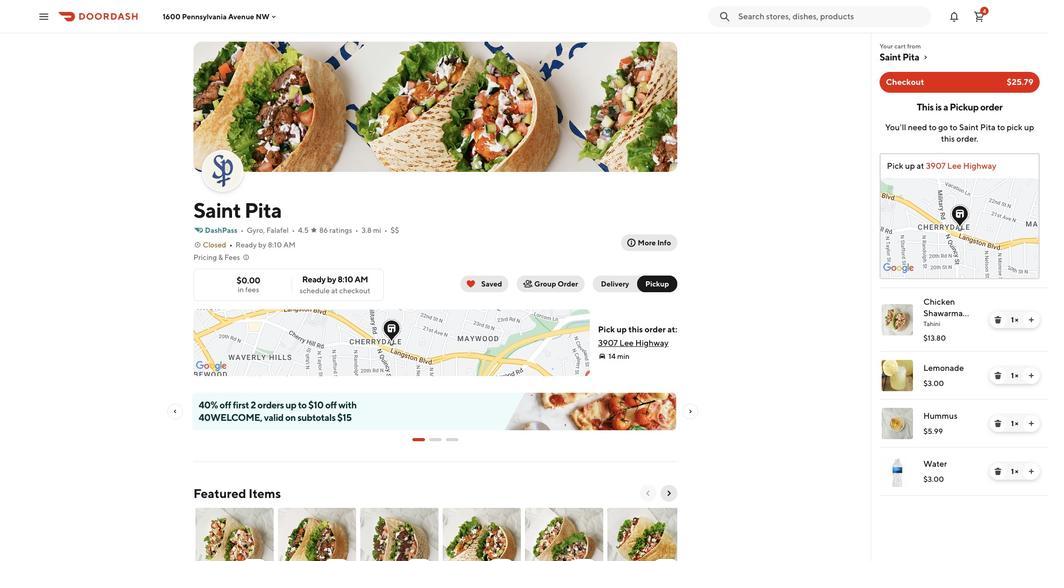 Task type: vqa. For each thing, say whether or not it's contained in the screenshot.
3907 Lee Highway link
yes



Task type: locate. For each thing, give the bounding box(es) containing it.
1 vertical spatial 8:10
[[338, 275, 353, 285]]

40%
[[199, 400, 218, 411]]

0 horizontal spatial this
[[629, 325, 643, 335]]

this up min
[[629, 325, 643, 335]]

add one to cart image for lemonade
[[1027, 372, 1036, 380]]

3907 lee highway link up min
[[598, 338, 669, 348]]

4 items, open order cart image
[[973, 10, 986, 23]]

this
[[941, 134, 955, 144], [629, 325, 643, 335]]

remove item from cart image
[[994, 316, 1002, 324], [994, 420, 1002, 428], [994, 468, 1002, 476]]

list
[[871, 288, 1048, 496]]

info
[[657, 239, 671, 247]]

saint inside you'll need to go to saint pita to pick up this order.
[[959, 123, 979, 132]]

pick for pick up this order at: 3907 lee highway
[[598, 325, 615, 335]]

off up 40welcome,
[[220, 400, 231, 411]]

0 vertical spatial add one to cart image
[[1027, 316, 1036, 324]]

add item to cart image
[[247, 560, 261, 562], [412, 560, 426, 562], [494, 560, 508, 562], [576, 560, 591, 562]]

this inside pick up this order at: 3907 lee highway
[[629, 325, 643, 335]]

1 vertical spatial pickup
[[645, 280, 669, 288]]

0 horizontal spatial 8:10
[[268, 241, 282, 249]]

remove item from cart image for hummus
[[994, 420, 1002, 428]]

1 horizontal spatial order
[[980, 102, 1003, 113]]

saint up the order.
[[959, 123, 979, 132]]

1 horizontal spatial chicken shawarma pita image
[[882, 305, 913, 336]]

lee up min
[[620, 338, 634, 348]]

1 vertical spatial add one to cart image
[[1027, 468, 1036, 476]]

1 1 from the top
[[1011, 316, 1014, 324]]

map region for the bottommost powered by google image
[[190, 306, 591, 439]]

0 vertical spatial by
[[258, 241, 266, 249]]

pick up this order at: 3907 lee highway
[[598, 325, 677, 348]]

× for chicken shawarma pita
[[1015, 316, 1018, 324]]

1 × for lemonade
[[1011, 372, 1018, 380]]

map region
[[758, 57, 1048, 324], [190, 306, 591, 439]]

saint pita up dashpass •
[[193, 198, 282, 223]]

more
[[638, 239, 656, 247]]

pennsylvania
[[182, 12, 227, 21]]

1 horizontal spatial by
[[327, 275, 336, 285]]

1 vertical spatial 3907 lee highway link
[[598, 338, 669, 348]]

order left at:
[[645, 325, 666, 335]]

water
[[924, 459, 947, 469]]

need
[[908, 123, 927, 132]]

chicken shawarma pita image
[[882, 305, 913, 336], [196, 508, 274, 562]]

0 vertical spatial 3907
[[926, 161, 946, 171]]

add one to cart image for hummus
[[1027, 420, 1036, 428]]

3907 inside pick up this order at: 3907 lee highway
[[598, 338, 618, 348]]

items
[[249, 487, 281, 501]]

0 horizontal spatial highway
[[635, 338, 669, 348]]

pick inside pick up this order at: 3907 lee highway
[[598, 325, 615, 335]]

highway down the order.
[[963, 161, 996, 171]]

0 vertical spatial $3.00
[[924, 380, 944, 388]]

am up checkout
[[355, 275, 368, 285]]

0 horizontal spatial 3907 lee highway link
[[598, 338, 669, 348]]

4 add item to cart image from the left
[[576, 560, 591, 562]]

2 × from the top
[[1015, 372, 1018, 380]]

3.8
[[361, 226, 372, 235]]

a
[[943, 102, 948, 113]]

gyro, falafel
[[247, 226, 289, 235]]

1 horizontal spatial pick
[[887, 161, 903, 171]]

1 1 × from the top
[[1011, 316, 1018, 324]]

1 horizontal spatial at
[[917, 161, 924, 171]]

1 vertical spatial am
[[355, 275, 368, 285]]

8:10 inside ready by 8:10 am schedule at checkout
[[338, 275, 353, 285]]

you'll need to go to saint pita to pick up this order.
[[885, 123, 1034, 144]]

1600 pennsylvania avenue nw
[[163, 12, 270, 21]]

pickup
[[950, 102, 979, 113], [645, 280, 669, 288]]

0 horizontal spatial pick
[[598, 325, 615, 335]]

2 1 × from the top
[[1011, 372, 1018, 380]]

1 horizontal spatial map region
[[758, 57, 1048, 324]]

$25.79
[[1007, 77, 1034, 87]]

this is a pickup order
[[917, 102, 1003, 113]]

closed
[[203, 241, 226, 249]]

order up you'll need to go to saint pita to pick up this order.
[[980, 102, 1003, 113]]

× for hummus
[[1015, 420, 1018, 428]]

with
[[338, 400, 357, 411]]

2 add one to cart image from the top
[[1027, 468, 1036, 476]]

4 1 from the top
[[1011, 468, 1014, 476]]

delivery
[[601, 280, 629, 288]]

3907
[[926, 161, 946, 171], [598, 338, 618, 348]]

3 add item to cart image from the left
[[494, 560, 508, 562]]

at right "schedule"
[[331, 287, 338, 295]]

pita
[[903, 52, 919, 63], [980, 123, 996, 132], [244, 198, 282, 223], [924, 320, 939, 330]]

3907 up the 14
[[598, 338, 618, 348]]

am down falafel on the top left of the page
[[283, 241, 296, 249]]

to left $10
[[298, 400, 307, 411]]

am
[[283, 241, 296, 249], [355, 275, 368, 285]]

2 horizontal spatial saint
[[959, 123, 979, 132]]

0 horizontal spatial order
[[645, 325, 666, 335]]

1 for hummus
[[1011, 420, 1014, 428]]

saint down your
[[880, 52, 901, 63]]

add item to cart image for the beef & lamb gyro pita image
[[329, 560, 344, 562]]

0 horizontal spatial at
[[331, 287, 338, 295]]

2 vertical spatial remove item from cart image
[[994, 468, 1002, 476]]

$3.00 for lemonade
[[924, 380, 944, 388]]

14 min
[[608, 353, 630, 361]]

saint pita
[[880, 52, 919, 63], [193, 198, 282, 223]]

1 horizontal spatial ready
[[302, 275, 326, 285]]

add item to cart image for falafel pita image
[[412, 560, 426, 562]]

1 vertical spatial lee
[[620, 338, 634, 348]]

1 vertical spatial order
[[645, 325, 666, 335]]

0 vertical spatial am
[[283, 241, 296, 249]]

3 × from the top
[[1015, 420, 1018, 428]]

order
[[980, 102, 1003, 113], [645, 325, 666, 335]]

up
[[1024, 123, 1034, 132], [905, 161, 915, 171], [617, 325, 627, 335], [286, 400, 296, 411]]

&
[[218, 253, 223, 262]]

up inside pick up this order at: 3907 lee highway
[[617, 325, 627, 335]]

3 1 × from the top
[[1011, 420, 1018, 428]]

chicken shawarma pita image down the featured items heading
[[196, 508, 274, 562]]

add one to cart image
[[1027, 316, 1036, 324], [1027, 468, 1036, 476]]

to inside 40% off first 2 orders up to $10 off with 40welcome, valid on subtotals $15
[[298, 400, 307, 411]]

next button of carousel image
[[665, 490, 673, 498]]

0 vertical spatial this
[[941, 134, 955, 144]]

add one to cart image for chicken shawarma pita
[[1027, 316, 1036, 324]]

1 horizontal spatial pickup
[[950, 102, 979, 113]]

0 horizontal spatial add item to cart image
[[329, 560, 344, 562]]

avenue
[[228, 12, 254, 21]]

0 horizontal spatial am
[[283, 241, 296, 249]]

1 remove item from cart image from the top
[[994, 316, 1002, 324]]

group
[[534, 280, 556, 288]]

pick for pick up at 3907 lee highway
[[887, 161, 903, 171]]

1 horizontal spatial off
[[325, 400, 337, 411]]

ready down the gyro,
[[236, 241, 257, 249]]

remove item from cart image for chicken shawarma pita
[[994, 316, 1002, 324]]

1 add one to cart image from the top
[[1027, 316, 1036, 324]]

up inside you'll need to go to saint pita to pick up this order.
[[1024, 123, 1034, 132]]

1 ×
[[1011, 316, 1018, 324], [1011, 372, 1018, 380], [1011, 420, 1018, 428], [1011, 468, 1018, 476]]

1 add item to cart image from the left
[[247, 560, 261, 562]]

0 horizontal spatial off
[[220, 400, 231, 411]]

lee inside pick up this order at: 3907 lee highway
[[620, 338, 634, 348]]

remove item from cart image
[[994, 372, 1002, 380]]

1 horizontal spatial saint
[[880, 52, 901, 63]]

previous button of carousel image
[[644, 490, 652, 498]]

highway down at:
[[635, 338, 669, 348]]

chicken shawarma pita
[[924, 297, 963, 330]]

pick up the 14
[[598, 325, 615, 335]]

2 $3.00 from the top
[[924, 476, 944, 484]]

saint pita image
[[193, 42, 677, 172], [203, 151, 242, 191]]

0 horizontal spatial ready
[[236, 241, 257, 249]]

3907 lee highway link for pick up this order at:
[[598, 338, 669, 348]]

1 vertical spatial $3.00
[[924, 476, 944, 484]]

highway
[[963, 161, 996, 171], [635, 338, 669, 348]]

pricing & fees
[[193, 253, 240, 262]]

checkout
[[339, 287, 370, 295]]

0 horizontal spatial chicken shawarma pita image
[[196, 508, 274, 562]]

8:10 down falafel on the top left of the page
[[268, 241, 282, 249]]

2 add item to cart image from the left
[[659, 560, 673, 562]]

1 vertical spatial by
[[327, 275, 336, 285]]

0 vertical spatial saint
[[880, 52, 901, 63]]

• left 3.8 on the top left
[[355, 226, 358, 235]]

0 vertical spatial remove item from cart image
[[994, 316, 1002, 324]]

0 horizontal spatial pickup
[[645, 280, 669, 288]]

up right pick
[[1024, 123, 1034, 132]]

0 vertical spatial pick
[[887, 161, 903, 171]]

1 $3.00 from the top
[[924, 380, 944, 388]]

• left 4.5
[[292, 226, 295, 235]]

0 horizontal spatial by
[[258, 241, 266, 249]]

×
[[1015, 316, 1018, 324], [1015, 372, 1018, 380], [1015, 420, 1018, 428], [1015, 468, 1018, 476]]

• ready by 8:10 am
[[229, 241, 296, 249]]

0 vertical spatial pickup
[[950, 102, 979, 113]]

at:
[[667, 325, 677, 335]]

1 horizontal spatial 3907 lee highway link
[[924, 161, 996, 171]]

ready
[[236, 241, 257, 249], [302, 275, 326, 285]]

up up min
[[617, 325, 627, 335]]

0 vertical spatial lee
[[947, 161, 962, 171]]

0 vertical spatial chicken shawarma pita image
[[882, 305, 913, 336]]

1 add item to cart image from the left
[[329, 560, 344, 562]]

add item to cart image
[[329, 560, 344, 562], [659, 560, 673, 562]]

off right $10
[[325, 400, 337, 411]]

3907 lee highway link
[[924, 161, 996, 171], [598, 338, 669, 348]]

1 vertical spatial highway
[[635, 338, 669, 348]]

nw
[[256, 12, 270, 21]]

powered by google image
[[883, 263, 914, 274], [196, 361, 227, 372]]

by
[[258, 241, 266, 249], [327, 275, 336, 285]]

ready inside ready by 8:10 am schedule at checkout
[[302, 275, 326, 285]]

1 horizontal spatial powered by google image
[[883, 263, 914, 274]]

2 add one to cart image from the top
[[1027, 420, 1036, 428]]

ready up "schedule"
[[302, 275, 326, 285]]

2 1 from the top
[[1011, 372, 1014, 380]]

1 vertical spatial saint
[[959, 123, 979, 132]]

saint
[[880, 52, 901, 63], [959, 123, 979, 132], [193, 198, 241, 223]]

4 × from the top
[[1015, 468, 1018, 476]]

beef & lamb gyro pita image
[[278, 508, 356, 562]]

up up on
[[286, 400, 296, 411]]

fees
[[245, 286, 259, 294]]

dashpass
[[205, 226, 237, 235]]

1 for lemonade
[[1011, 372, 1014, 380]]

3 1 from the top
[[1011, 420, 1014, 428]]

1 horizontal spatial this
[[941, 134, 955, 144]]

pita up $13.80
[[924, 320, 939, 330]]

3907 lee highway link down the order.
[[924, 161, 996, 171]]

1 horizontal spatial 8:10
[[338, 275, 353, 285]]

8:10 up checkout
[[338, 275, 353, 285]]

pickup right delivery "option"
[[645, 280, 669, 288]]

1 vertical spatial add one to cart image
[[1027, 420, 1036, 428]]

pick
[[1007, 123, 1023, 132]]

1 horizontal spatial am
[[355, 275, 368, 285]]

1 horizontal spatial add item to cart image
[[659, 560, 673, 562]]

0 horizontal spatial lee
[[620, 338, 634, 348]]

by down gyro, falafel
[[258, 241, 266, 249]]

chicken shawarma pita image left 'tahini'
[[882, 305, 913, 336]]

1 horizontal spatial saint pita
[[880, 52, 919, 63]]

0 horizontal spatial map region
[[190, 306, 591, 439]]

subtotals
[[297, 412, 336, 423]]

8:10
[[268, 241, 282, 249], [338, 275, 353, 285]]

1 vertical spatial at
[[331, 287, 338, 295]]

0 vertical spatial 3907 lee highway link
[[924, 161, 996, 171]]

lee down the order.
[[947, 161, 962, 171]]

1 vertical spatial 3907
[[598, 338, 618, 348]]

beef shawarma pita image
[[608, 508, 686, 562]]

$15
[[337, 412, 352, 423]]

0 vertical spatial at
[[917, 161, 924, 171]]

0 vertical spatial add one to cart image
[[1027, 372, 1036, 380]]

4 1 × from the top
[[1011, 468, 1018, 476]]

1 vertical spatial ready
[[302, 275, 326, 285]]

saint up dashpass
[[193, 198, 241, 223]]

group order button
[[517, 276, 584, 293]]

add one to cart image
[[1027, 372, 1036, 380], [1027, 420, 1036, 428]]

Delivery radio
[[593, 276, 644, 293]]

0 horizontal spatial powered by google image
[[196, 361, 227, 372]]

1 vertical spatial saint pita
[[193, 198, 282, 223]]

at down need
[[917, 161, 924, 171]]

pita left pick
[[980, 123, 996, 132]]

at inside ready by 8:10 am schedule at checkout
[[331, 287, 338, 295]]

1 add one to cart image from the top
[[1027, 372, 1036, 380]]

0 horizontal spatial 3907
[[598, 338, 618, 348]]

saint pita down cart
[[880, 52, 919, 63]]

•
[[241, 226, 244, 235], [292, 226, 295, 235], [355, 226, 358, 235], [384, 226, 387, 235], [229, 241, 232, 249]]

your cart from
[[880, 42, 921, 50]]

chicken kabob pita image
[[525, 508, 603, 562]]

1 horizontal spatial highway
[[963, 161, 996, 171]]

chicken gyro pita image
[[443, 508, 521, 562]]

1 vertical spatial this
[[629, 325, 643, 335]]

3 remove item from cart image from the top
[[994, 468, 1002, 476]]

by up "schedule"
[[327, 275, 336, 285]]

1 vertical spatial remove item from cart image
[[994, 420, 1002, 428]]

$3.00 down water
[[924, 476, 944, 484]]

select promotional banner element
[[412, 431, 458, 450]]

to
[[929, 123, 937, 132], [950, 123, 958, 132], [997, 123, 1005, 132], [298, 400, 307, 411]]

1 × for water
[[1011, 468, 1018, 476]]

pick down you'll
[[887, 161, 903, 171]]

$3.00
[[924, 380, 944, 388], [924, 476, 944, 484]]

falafel
[[266, 226, 289, 235]]

$3.00 down lemonade
[[924, 380, 944, 388]]

add item to cart image for chicken kabob pita image
[[576, 560, 591, 562]]

1 vertical spatial pick
[[598, 325, 615, 335]]

pita inside you'll need to go to saint pita to pick up this order.
[[980, 123, 996, 132]]

3907 down go
[[926, 161, 946, 171]]

2 add item to cart image from the left
[[412, 560, 426, 562]]

off
[[220, 400, 231, 411], [325, 400, 337, 411]]

this down go
[[941, 134, 955, 144]]

2 remove item from cart image from the top
[[994, 420, 1002, 428]]

schedule
[[300, 287, 330, 295]]

pickup right the "a"
[[950, 102, 979, 113]]

pita inside chicken shawarma pita
[[924, 320, 939, 330]]

to left go
[[929, 123, 937, 132]]

order.
[[957, 134, 978, 144]]

1 × from the top
[[1015, 316, 1018, 324]]

more info button
[[621, 235, 677, 251]]

0 horizontal spatial saint
[[193, 198, 241, 223]]



Task type: describe. For each thing, give the bounding box(es) containing it.
checkout
[[886, 77, 924, 87]]

pricing & fees button
[[193, 252, 250, 263]]

list containing chicken shawarma pita
[[871, 288, 1048, 496]]

40welcome,
[[199, 412, 262, 423]]

ratings
[[329, 226, 352, 235]]

open menu image
[[38, 10, 50, 23]]

0 vertical spatial 8:10
[[268, 241, 282, 249]]

× for water
[[1015, 468, 1018, 476]]

hummus image
[[882, 408, 913, 440]]

3.8 mi • $$
[[361, 226, 399, 235]]

on
[[285, 412, 296, 423]]

0 vertical spatial order
[[980, 102, 1003, 113]]

in
[[238, 286, 244, 294]]

dashpass •
[[205, 226, 244, 235]]

to left pick
[[997, 123, 1005, 132]]

tahini
[[924, 320, 941, 328]]

go
[[938, 123, 948, 132]]

fees
[[224, 253, 240, 262]]

saved
[[481, 280, 502, 288]]

$0.00 in fees
[[237, 276, 260, 294]]

first
[[233, 400, 249, 411]]

4.5
[[298, 226, 309, 235]]

pita up gyro, falafel
[[244, 198, 282, 223]]

1 off from the left
[[220, 400, 231, 411]]

1 vertical spatial chicken shawarma pita image
[[196, 508, 274, 562]]

1 horizontal spatial 3907
[[926, 161, 946, 171]]

featured
[[193, 487, 246, 501]]

1 vertical spatial powered by google image
[[196, 361, 227, 372]]

remove item from cart image for water
[[994, 468, 1002, 476]]

$$
[[391, 226, 399, 235]]

more info
[[638, 239, 671, 247]]

saved button
[[460, 276, 508, 293]]

falafel pita image
[[360, 508, 439, 562]]

86 ratings •
[[319, 226, 358, 235]]

pricing
[[193, 253, 217, 262]]

chicken shawarma pita image inside list
[[882, 305, 913, 336]]

pick up at 3907 lee highway
[[887, 161, 996, 171]]

by inside ready by 8:10 am schedule at checkout
[[327, 275, 336, 285]]

this inside you'll need to go to saint pita to pick up this order.
[[941, 134, 955, 144]]

86
[[319, 226, 328, 235]]

0 vertical spatial highway
[[963, 161, 996, 171]]

water image
[[882, 456, 913, 488]]

valid
[[264, 412, 284, 423]]

0 vertical spatial ready
[[236, 241, 257, 249]]

you'll
[[885, 123, 906, 132]]

4 button
[[969, 6, 990, 27]]

featured items
[[193, 487, 281, 501]]

gyro,
[[247, 226, 265, 235]]

• left the gyro,
[[241, 226, 244, 235]]

order inside pick up this order at: 3907 lee highway
[[645, 325, 666, 335]]

to right go
[[950, 123, 958, 132]]

Pickup radio
[[637, 276, 677, 293]]

14
[[608, 353, 616, 361]]

$13.80
[[924, 334, 946, 343]]

Store search: begin typing to search for stores available on DoorDash text field
[[738, 11, 925, 22]]

1 for water
[[1011, 468, 1014, 476]]

highway inside pick up this order at: 3907 lee highway
[[635, 338, 669, 348]]

notification bell image
[[948, 10, 961, 23]]

• up fees on the left top
[[229, 241, 232, 249]]

2 vertical spatial saint
[[193, 198, 241, 223]]

1 horizontal spatial lee
[[947, 161, 962, 171]]

ready by 8:10 am schedule at checkout
[[300, 275, 370, 295]]

order
[[558, 280, 578, 288]]

mi
[[373, 226, 381, 235]]

1600
[[163, 12, 180, 21]]

4
[[983, 8, 986, 14]]

orders
[[258, 400, 284, 411]]

2 off from the left
[[325, 400, 337, 411]]

lemonade image
[[882, 360, 913, 392]]

$3.00 for water
[[924, 476, 944, 484]]

1600 pennsylvania avenue nw button
[[163, 12, 278, 21]]

add one to cart image for water
[[1027, 468, 1036, 476]]

order methods option group
[[593, 276, 677, 293]]

lemonade
[[924, 363, 964, 373]]

cart
[[894, 42, 906, 50]]

$5.99
[[924, 428, 943, 436]]

1 for chicken shawarma pita
[[1011, 316, 1014, 324]]

featured items heading
[[193, 485, 281, 502]]

is
[[935, 102, 942, 113]]

× for lemonade
[[1015, 372, 1018, 380]]

1 × for hummus
[[1011, 420, 1018, 428]]

0 vertical spatial powered by google image
[[883, 263, 914, 274]]

group order
[[534, 280, 578, 288]]

pita down from
[[903, 52, 919, 63]]

up inside 40% off first 2 orders up to $10 off with 40welcome, valid on subtotals $15
[[286, 400, 296, 411]]

chicken
[[924, 297, 955, 307]]

2
[[251, 400, 256, 411]]

• right mi
[[384, 226, 387, 235]]

40% off first 2 orders up to $10 off with 40welcome, valid on subtotals $15
[[199, 400, 357, 423]]

shawarma
[[924, 309, 963, 319]]

from
[[907, 42, 921, 50]]

up down need
[[905, 161, 915, 171]]

min
[[617, 353, 630, 361]]

hummus
[[924, 411, 958, 421]]

1 × for chicken shawarma pita
[[1011, 316, 1018, 324]]

saint pita link
[[880, 51, 1040, 64]]

0 vertical spatial saint pita
[[880, 52, 919, 63]]

add item to cart image for beef shawarma pita image
[[659, 560, 673, 562]]

add item to cart image for chicken gyro pita image
[[494, 560, 508, 562]]

am inside ready by 8:10 am schedule at checkout
[[355, 275, 368, 285]]

$10
[[308, 400, 324, 411]]

map region for the topmost powered by google image
[[758, 57, 1048, 324]]

this
[[917, 102, 934, 113]]

pickup inside option
[[645, 280, 669, 288]]

0 horizontal spatial saint pita
[[193, 198, 282, 223]]

your
[[880, 42, 893, 50]]

$0.00
[[237, 276, 260, 286]]

3907 lee highway link for pick up at
[[924, 161, 996, 171]]



